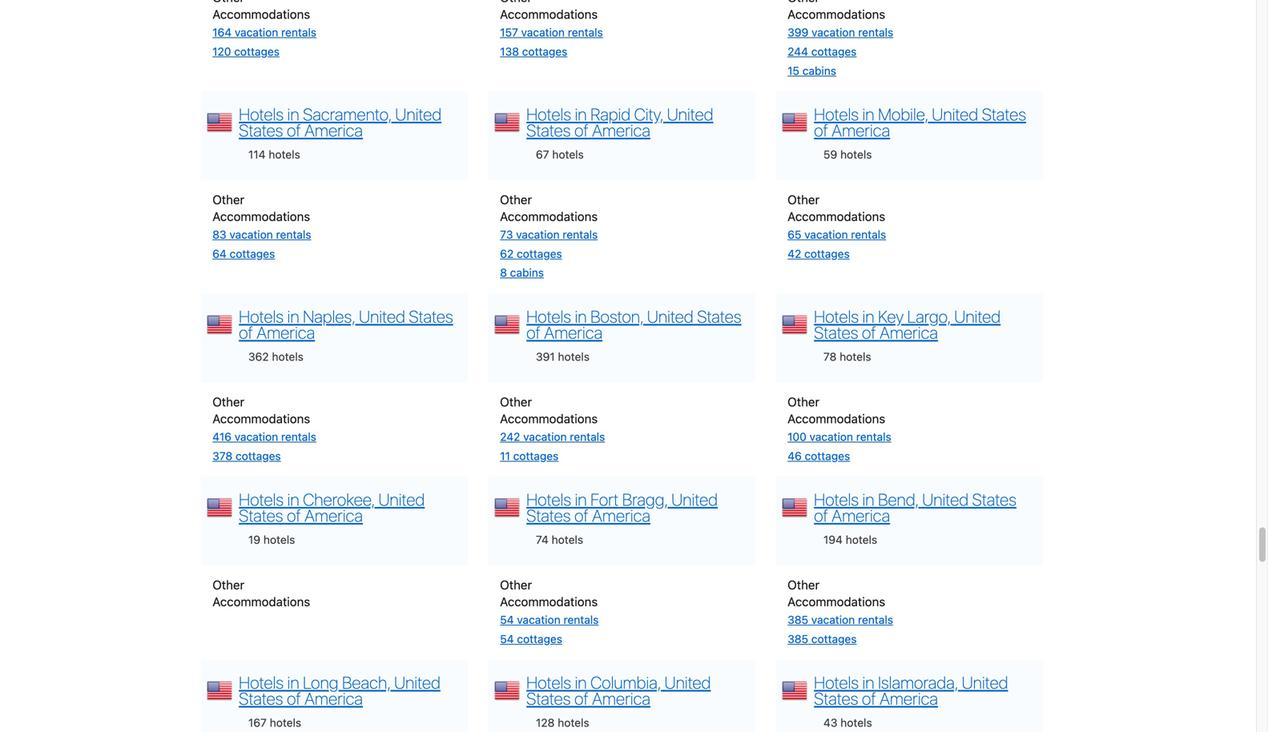 Task type: locate. For each thing, give the bounding box(es) containing it.
cottages for hotels in sacramento, united states of america
[[230, 247, 275, 260]]

hotels inside hotels in key largo, united states of america 78 hotels
[[814, 307, 859, 327]]

naples,
[[303, 307, 355, 327]]

54 down 54 vacation rentals link
[[500, 633, 514, 646]]

other
[[213, 0, 245, 5], [500, 0, 532, 5], [788, 0, 820, 5], [213, 192, 245, 207], [500, 192, 532, 207], [788, 192, 820, 207], [213, 395, 245, 409], [500, 395, 532, 409], [788, 395, 820, 409], [213, 578, 245, 592], [500, 578, 532, 592], [788, 578, 820, 592]]

vacation up 42 cottages link
[[805, 228, 848, 241]]

hotels right 167
[[270, 717, 301, 730]]

vacation up 11 cottages link
[[524, 430, 567, 444]]

385 up 385 cottages 'link'
[[788, 614, 809, 627]]

hotels inside hotels in columbia, united states of america 128 hotels
[[527, 673, 571, 693]]

rentals for hotels in fort bragg, united states of america
[[564, 614, 599, 627]]

cabins inside other accommodations 399 vacation rentals 244 cottages 15 cabins
[[803, 64, 837, 77]]

of
[[287, 120, 301, 140], [575, 120, 589, 140], [814, 120, 828, 140], [239, 323, 253, 343], [527, 323, 541, 343], [862, 323, 876, 343], [287, 506, 301, 526], [575, 506, 589, 526], [814, 506, 828, 526], [287, 689, 301, 709], [575, 689, 589, 709], [862, 689, 876, 709]]

america
[[305, 120, 363, 140], [592, 120, 651, 140], [832, 120, 891, 140], [257, 323, 315, 343], [544, 323, 603, 343], [880, 323, 938, 343], [305, 506, 363, 526], [592, 506, 651, 526], [832, 506, 891, 526], [305, 689, 363, 709], [592, 689, 651, 709], [880, 689, 938, 709]]

0 vertical spatial cabins
[[803, 64, 837, 77]]

in left boston,
[[575, 307, 587, 327]]

cottages down "157 vacation rentals" link
[[522, 45, 568, 58]]

united right columbia,
[[665, 673, 711, 693]]

cottages down 399 vacation rentals link
[[812, 45, 857, 58]]

cabins for other accommodations 399 vacation rentals 244 cottages 15 cabins
[[803, 64, 837, 77]]

83
[[213, 228, 227, 241]]

hotels right 74
[[552, 533, 584, 547]]

accommodations down 19
[[213, 595, 310, 609]]

rentals up fort in the bottom of the page
[[570, 430, 605, 444]]

accommodations for rapid
[[500, 209, 598, 224]]

hotels inside hotels in cherokee, united states of america 19 hotels
[[264, 533, 295, 547]]

hotels in fort bragg, united states of america link
[[527, 490, 718, 526]]

73
[[500, 228, 513, 241]]

cottages down 65 vacation rentals link
[[805, 247, 850, 260]]

hotels inside hotels in mobile, united states of america 59 hotels
[[814, 104, 859, 124]]

cottages inside other accommodations 399 vacation rentals 244 cottages 15 cabins
[[812, 45, 857, 58]]

1 vertical spatial cabins
[[510, 266, 544, 279]]

rentals right 83
[[276, 228, 311, 241]]

rentals right 399
[[859, 26, 894, 39]]

cottages down 83 vacation rentals link
[[230, 247, 275, 260]]

in for long
[[287, 673, 299, 693]]

other accommodations 100 vacation rentals 46 cottages
[[788, 395, 892, 463]]

of left cherokee,
[[287, 506, 301, 526]]

hotels for hotels in rapid city, united states of america
[[527, 104, 571, 124]]

united inside the hotels in boston, united states of america 391 hotels
[[647, 307, 694, 327]]

of up 362
[[239, 323, 253, 343]]

cottages inside other accommodations 385 vacation rentals 385 cottages
[[812, 633, 857, 646]]

hotels up 362
[[239, 307, 284, 327]]

other inside other accommodations 73 vacation rentals 62 cottages 8 cabins
[[500, 192, 532, 207]]

385 down the 385 vacation rentals link
[[788, 633, 809, 646]]

hotels
[[239, 104, 284, 124], [527, 104, 571, 124], [814, 104, 859, 124], [239, 307, 284, 327], [527, 307, 571, 327], [814, 307, 859, 327], [239, 490, 284, 510], [527, 490, 571, 510], [814, 490, 859, 510], [239, 673, 284, 693], [527, 673, 571, 693], [814, 673, 859, 693]]

378
[[213, 449, 233, 463]]

vacation up 120 cottages link
[[235, 26, 278, 39]]

54
[[500, 614, 514, 627], [500, 633, 514, 646]]

in inside hotels in columbia, united states of america 128 hotels
[[575, 673, 587, 693]]

hotels inside hotels in islamorada, united states of america 43 hotels
[[814, 673, 859, 693]]

america inside hotels in bend, united states of america 194 hotels
[[832, 506, 891, 526]]

other inside other accommodations 385 vacation rentals 385 cottages
[[788, 578, 820, 592]]

vacation up 54 cottages link
[[517, 614, 561, 627]]

united inside hotels in mobile, united states of america 59 hotels
[[932, 104, 979, 124]]

hotels inside hotels in cherokee, united states of america 19 hotels
[[239, 490, 284, 510]]

united inside hotels in columbia, united states of america 128 hotels
[[665, 673, 711, 693]]

united right sacramento, at top
[[395, 104, 442, 124]]

of left rapid
[[575, 120, 589, 140]]

in for bend,
[[863, 490, 875, 510]]

in inside hotels in long beach, united states of america 167 hotels
[[287, 673, 299, 693]]

hotels up 194
[[814, 490, 859, 510]]

other inside other accommodations 416 vacation rentals 378 cottages
[[213, 395, 245, 409]]

accommodations inside other accommodations 54 vacation rentals 54 cottages
[[500, 595, 598, 609]]

385 vacation rentals link
[[788, 614, 894, 627]]

united right naples,
[[359, 307, 405, 327]]

united right beach,
[[394, 673, 441, 693]]

of up 194
[[814, 506, 828, 526]]

in left fort in the bottom of the page
[[575, 490, 587, 510]]

cottages down '164 vacation rentals' link
[[234, 45, 280, 58]]

rentals for hotels in key largo, united states of america
[[857, 430, 892, 444]]

hotels up 74
[[527, 490, 571, 510]]

cabins down the 244 cottages link
[[803, 64, 837, 77]]

vacation inside other accommodations 164 vacation rentals 120 cottages
[[235, 26, 278, 39]]

416 vacation rentals link
[[213, 430, 316, 444]]

in left bend,
[[863, 490, 875, 510]]

united inside hotels in bend, united states of america 194 hotels
[[923, 490, 969, 510]]

rentals right 65
[[851, 228, 887, 241]]

0 vertical spatial 385
[[788, 614, 809, 627]]

in
[[287, 104, 299, 124], [575, 104, 587, 124], [863, 104, 875, 124], [287, 307, 299, 327], [575, 307, 587, 327], [863, 307, 875, 327], [287, 490, 299, 510], [575, 490, 587, 510], [863, 490, 875, 510], [287, 673, 299, 693], [575, 673, 587, 693], [863, 673, 875, 693]]

cottages down 100 vacation rentals link at the bottom right of the page
[[805, 449, 851, 463]]

in left naples,
[[287, 307, 299, 327]]

in inside hotels in islamorada, united states of america 43 hotels
[[863, 673, 875, 693]]

1 54 from the top
[[500, 614, 514, 627]]

100
[[788, 430, 807, 444]]

rentals inside "other accommodations 242 vacation rentals 11 cottages"
[[570, 430, 605, 444]]

rentals inside other accommodations 83 vacation rentals 64 cottages
[[276, 228, 311, 241]]

of up 59
[[814, 120, 828, 140]]

columbia,
[[591, 673, 661, 693]]

hotels right 78
[[840, 350, 872, 363]]

accommodations for sacramento,
[[213, 209, 310, 224]]

vacation for hotels in bend, united states of america
[[812, 614, 855, 627]]

accommodations inside other accommodations 65 vacation rentals 42 cottages
[[788, 209, 886, 224]]

accommodations inside other accommodations 83 vacation rentals 64 cottages
[[213, 209, 310, 224]]

other inside "other accommodations 242 vacation rentals 11 cottages"
[[500, 395, 532, 409]]

in left long
[[287, 673, 299, 693]]

8 cabins link
[[500, 266, 544, 279]]

accommodations up 83 vacation rentals link
[[213, 209, 310, 224]]

hotels for hotels in islamorada, united states of america
[[814, 673, 859, 693]]

cottages inside other accommodations 416 vacation rentals 378 cottages
[[236, 449, 281, 463]]

hotels inside hotels in columbia, united states of america 128 hotels
[[558, 717, 590, 730]]

hotels up 167
[[239, 673, 284, 693]]

hotels right 19
[[264, 533, 295, 547]]

hotels in key largo, united states of america 78 hotels
[[814, 307, 1001, 363]]

hotels up 59
[[814, 104, 859, 124]]

rentals right 164
[[281, 26, 317, 39]]

in left sacramento, at top
[[287, 104, 299, 124]]

cottages for hotels in bend, united states of america
[[812, 633, 857, 646]]

in inside the hotels in rapid city, united states of america 67 hotels
[[575, 104, 587, 124]]

of left sacramento, at top
[[287, 120, 301, 140]]

accommodations up 242 vacation rentals link
[[500, 412, 598, 426]]

vacation
[[235, 26, 278, 39], [521, 26, 565, 39], [812, 26, 856, 39], [230, 228, 273, 241], [516, 228, 560, 241], [805, 228, 848, 241], [235, 430, 278, 444], [524, 430, 567, 444], [810, 430, 854, 444], [517, 614, 561, 627], [812, 614, 855, 627]]

america inside hotels in cherokee, united states of america 19 hotels
[[305, 506, 363, 526]]

cabins
[[803, 64, 837, 77], [510, 266, 544, 279]]

in inside hotels in fort bragg, united states of america 74 hotels
[[575, 490, 587, 510]]

hotels for hotels in sacramento, united states of america
[[239, 104, 284, 124]]

rentals up bend,
[[857, 430, 892, 444]]

cottages inside other accommodations 100 vacation rentals 46 cottages
[[805, 449, 851, 463]]

vacation inside other accommodations 65 vacation rentals 42 cottages
[[805, 228, 848, 241]]

accommodations up the 385 vacation rentals link
[[788, 595, 886, 609]]

in left rapid
[[575, 104, 587, 124]]

cabins inside other accommodations 73 vacation rentals 62 cottages 8 cabins
[[510, 266, 544, 279]]

rentals inside other accommodations 157 vacation rentals 138 cottages
[[568, 26, 603, 39]]

in for naples,
[[287, 307, 299, 327]]

vacation up 46 cottages link
[[810, 430, 854, 444]]

of inside hotels in mobile, united states of america 59 hotels
[[814, 120, 828, 140]]

0 vertical spatial 54
[[500, 614, 514, 627]]

hotels in sacramento, united states of america link
[[239, 104, 442, 140]]

united right boston,
[[647, 307, 694, 327]]

beach,
[[342, 673, 391, 693]]

hotels up 67
[[527, 104, 571, 124]]

of left key
[[862, 323, 876, 343]]

hotels
[[269, 148, 300, 161], [552, 148, 584, 161], [841, 148, 872, 161], [272, 350, 304, 363], [558, 350, 590, 363], [840, 350, 872, 363], [264, 533, 295, 547], [552, 533, 584, 547], [846, 533, 878, 547], [270, 717, 301, 730], [558, 717, 590, 730], [841, 717, 873, 730]]

of left columbia,
[[575, 689, 589, 709]]

cottages down 73 vacation rentals link
[[517, 247, 562, 260]]

accommodations inside other accommodations 157 vacation rentals 138 cottages
[[500, 7, 598, 21]]

hotels up 128
[[527, 673, 571, 693]]

in left "islamorada,"
[[863, 673, 875, 693]]

long
[[303, 673, 339, 693]]

united right bend,
[[923, 490, 969, 510]]

vacation up the 244 cottages link
[[812, 26, 856, 39]]

states inside "hotels in naples, united states of america 362 hotels"
[[409, 307, 453, 327]]

hotels up '43'
[[814, 673, 859, 693]]

in left key
[[863, 307, 875, 327]]

states inside hotels in fort bragg, united states of america 74 hotels
[[527, 506, 571, 526]]

accommodations for bend,
[[788, 595, 886, 609]]

in inside hotels in bend, united states of america 194 hotels
[[863, 490, 875, 510]]

united
[[395, 104, 442, 124], [667, 104, 714, 124], [932, 104, 979, 124], [359, 307, 405, 327], [647, 307, 694, 327], [955, 307, 1001, 327], [379, 490, 425, 510], [672, 490, 718, 510], [923, 490, 969, 510], [394, 673, 441, 693], [665, 673, 711, 693], [962, 673, 1009, 693]]

in left columbia,
[[575, 673, 587, 693]]

accommodations up '416 vacation rentals' link
[[213, 412, 310, 426]]

rentals up columbia,
[[564, 614, 599, 627]]

hotels for hotels in naples, united states of america
[[239, 307, 284, 327]]

62
[[500, 247, 514, 260]]

in left cherokee,
[[287, 490, 299, 510]]

vacation inside other accommodations 100 vacation rentals 46 cottages
[[810, 430, 854, 444]]

other accommodations 73 vacation rentals 62 cottages 8 cabins
[[500, 192, 598, 279]]

hotels up the 114
[[239, 104, 284, 124]]

vacation up 378 cottages link
[[235, 430, 278, 444]]

of up 391
[[527, 323, 541, 343]]

in inside hotels in cherokee, united states of america 19 hotels
[[287, 490, 299, 510]]

54 cottages link
[[500, 633, 563, 646]]

in left mobile,
[[863, 104, 875, 124]]

hotels in bend, united states of america link
[[814, 490, 1017, 526]]

accommodations up 399 vacation rentals link
[[788, 7, 886, 21]]

accommodations up "157 vacation rentals" link
[[500, 7, 598, 21]]

accommodations for key
[[788, 412, 886, 426]]

hotels inside hotels in fort bragg, united states of america 74 hotels
[[527, 490, 571, 510]]

united right the 'bragg,'
[[672, 490, 718, 510]]

states
[[982, 104, 1027, 124], [239, 120, 283, 140], [527, 120, 571, 140], [409, 307, 453, 327], [697, 307, 742, 327], [814, 323, 859, 343], [973, 490, 1017, 510], [239, 506, 283, 526], [527, 506, 571, 526], [239, 689, 283, 709], [527, 689, 571, 709], [814, 689, 859, 709]]

hotels in long beach, united states of america link
[[239, 673, 441, 709]]

hotels inside the hotels in boston, united states of america 391 hotels
[[527, 307, 571, 327]]

in for key
[[863, 307, 875, 327]]

other accommodations 242 vacation rentals 11 cottages
[[500, 395, 605, 463]]

hotels inside the hotels in rapid city, united states of america 67 hotels
[[552, 148, 584, 161]]

in inside hotels in mobile, united states of america 59 hotels
[[863, 104, 875, 124]]

0 horizontal spatial cabins
[[510, 266, 544, 279]]

vacation up 138 cottages link
[[521, 26, 565, 39]]

cottages inside other accommodations 54 vacation rentals 54 cottages
[[517, 633, 563, 646]]

of left long
[[287, 689, 301, 709]]

378 cottages link
[[213, 449, 281, 463]]

america inside hotels in long beach, united states of america 167 hotels
[[305, 689, 363, 709]]

242
[[500, 430, 520, 444]]

rentals up cherokee,
[[281, 430, 316, 444]]

vacation up 64 cottages link
[[230, 228, 273, 241]]

hotels inside the hotels in rapid city, united states of america 67 hotels
[[527, 104, 571, 124]]

accommodations inside other accommodations 100 vacation rentals 46 cottages
[[788, 412, 886, 426]]

cabins down '62 cottages' link
[[510, 266, 544, 279]]

1 vertical spatial 54
[[500, 633, 514, 646]]

rentals up "islamorada,"
[[858, 614, 894, 627]]

other inside other accommodations 83 vacation rentals 64 cottages
[[213, 192, 245, 207]]

cottages down 242 vacation rentals link
[[513, 449, 559, 463]]

rentals inside other accommodations 164 vacation rentals 120 cottages
[[281, 26, 317, 39]]

accommodations inside other accommodations 164 vacation rentals 120 cottages
[[213, 7, 310, 21]]

hotels right the 114
[[269, 148, 300, 161]]

vacation for hotels in naples, united states of america
[[235, 430, 278, 444]]

hotels inside hotels in sacramento, united states of america 114 hotels
[[239, 104, 284, 124]]

other for boston,
[[500, 395, 532, 409]]

america inside hotels in islamorada, united states of america 43 hotels
[[880, 689, 938, 709]]

hotels up 19
[[239, 490, 284, 510]]

157 vacation rentals link
[[500, 26, 603, 39]]

cottages down 54 vacation rentals link
[[517, 633, 563, 646]]

accommodations
[[213, 7, 310, 21], [500, 7, 598, 21], [788, 7, 886, 21], [213, 209, 310, 224], [500, 209, 598, 224], [788, 209, 886, 224], [213, 412, 310, 426], [500, 412, 598, 426], [788, 412, 886, 426], [213, 595, 310, 609], [500, 595, 598, 609], [788, 595, 886, 609]]

city,
[[635, 104, 664, 124]]

america inside hotels in key largo, united states of america 78 hotels
[[880, 323, 938, 343]]

hotels in mobile, united states of america 59 hotels
[[814, 104, 1027, 161]]

hotels in fort bragg, united states of america 74 hotels
[[527, 490, 718, 547]]

in inside the hotels in boston, united states of america 391 hotels
[[575, 307, 587, 327]]

73 vacation rentals link
[[500, 228, 598, 241]]

hotels in rapid city, united states of america link
[[527, 104, 714, 140]]

rentals for hotels in naples, united states of america
[[281, 430, 316, 444]]

accommodations inside other accommodations 416 vacation rentals 378 cottages
[[213, 412, 310, 426]]

hotels right 194
[[846, 533, 878, 547]]

united right city, at the top right of the page
[[667, 104, 714, 124]]

hotels right '43'
[[841, 717, 873, 730]]

hotels in columbia, united states of america link
[[527, 673, 711, 709]]

hotels for hotels in fort bragg, united states of america
[[527, 490, 571, 510]]

states inside hotels in sacramento, united states of america 114 hotels
[[239, 120, 283, 140]]

cottages inside other accommodations 73 vacation rentals 62 cottages 8 cabins
[[517, 247, 562, 260]]

cottages for hotels in boston, united states of america
[[513, 449, 559, 463]]

128
[[536, 717, 555, 730]]

vacation inside other accommodations 157 vacation rentals 138 cottages
[[521, 26, 565, 39]]

in for columbia,
[[575, 673, 587, 693]]

other inside other accommodations 157 vacation rentals 138 cottages
[[500, 0, 532, 5]]

vacation inside "other accommodations 242 vacation rentals 11 cottages"
[[524, 430, 567, 444]]

united right cherokee,
[[379, 490, 425, 510]]

rentals right 73
[[563, 228, 598, 241]]

in inside "hotels in naples, united states of america 362 hotels"
[[287, 307, 299, 327]]

vacation up 385 cottages 'link'
[[812, 614, 855, 627]]

in for sacramento,
[[287, 104, 299, 124]]

cottages inside other accommodations 83 vacation rentals 64 cottages
[[230, 247, 275, 260]]

194
[[824, 533, 843, 547]]

states inside the hotels in boston, united states of america 391 hotels
[[697, 307, 742, 327]]

hotels up 78
[[814, 307, 859, 327]]

vacation for hotels in fort bragg, united states of america
[[517, 614, 561, 627]]

america inside hotels in mobile, united states of america 59 hotels
[[832, 120, 891, 140]]

in for boston,
[[575, 307, 587, 327]]

cottages for hotels in fort bragg, united states of america
[[517, 633, 563, 646]]

states inside hotels in key largo, united states of america 78 hotels
[[814, 323, 859, 343]]

hotels right 59
[[841, 148, 872, 161]]

accommodations up 73 vacation rentals link
[[500, 209, 598, 224]]

accommodations up '164 vacation rentals' link
[[213, 7, 310, 21]]

rentals for hotels in mobile, united states of america
[[851, 228, 887, 241]]

accommodations up 65 vacation rentals link
[[788, 209, 886, 224]]

399 vacation rentals link
[[788, 26, 894, 39]]

hotels right 128
[[558, 717, 590, 730]]

accommodations up 54 vacation rentals link
[[500, 595, 598, 609]]

cottages for hotels in naples, united states of america
[[236, 449, 281, 463]]

accommodations for naples,
[[213, 412, 310, 426]]

vacation inside other accommodations 54 vacation rentals 54 cottages
[[517, 614, 561, 627]]

cottages for hotels in rapid city, united states of america
[[517, 247, 562, 260]]

rentals right 157
[[568, 26, 603, 39]]

cottages inside other accommodations 65 vacation rentals 42 cottages
[[805, 247, 850, 260]]

1 horizontal spatial cabins
[[803, 64, 837, 77]]

1 vertical spatial 385
[[788, 633, 809, 646]]

vacation up '62 cottages' link
[[516, 228, 560, 241]]

other for rapid
[[500, 192, 532, 207]]

rentals inside other accommodations 65 vacation rentals 42 cottages
[[851, 228, 887, 241]]

united right "islamorada,"
[[962, 673, 1009, 693]]

hotels right 391
[[558, 350, 590, 363]]

hotels in rapid city, united states of america 67 hotels
[[527, 104, 714, 161]]

america inside hotels in fort bragg, united states of america 74 hotels
[[592, 506, 651, 526]]



Task type: describe. For each thing, give the bounding box(es) containing it.
157
[[500, 26, 518, 39]]

hotels in islamorada, united states of america link
[[814, 673, 1009, 709]]

42
[[788, 247, 802, 260]]

59
[[824, 148, 838, 161]]

cottages inside other accommodations 157 vacation rentals 138 cottages
[[522, 45, 568, 58]]

states inside hotels in cherokee, united states of america 19 hotels
[[239, 506, 283, 526]]

391
[[536, 350, 555, 363]]

other accommodations 399 vacation rentals 244 cottages 15 cabins
[[788, 0, 894, 77]]

america inside "hotels in naples, united states of america 362 hotels"
[[257, 323, 315, 343]]

of inside hotels in columbia, united states of america 128 hotels
[[575, 689, 589, 709]]

hotels in bend, united states of america 194 hotels
[[814, 490, 1017, 547]]

other accommodations 385 vacation rentals 385 cottages
[[788, 578, 894, 646]]

of inside hotels in cherokee, united states of america 19 hotels
[[287, 506, 301, 526]]

vacation for hotels in sacramento, united states of america
[[230, 228, 273, 241]]

in for fort
[[575, 490, 587, 510]]

164 vacation rentals link
[[213, 26, 317, 39]]

america inside hotels in sacramento, united states of america 114 hotels
[[305, 120, 363, 140]]

vacation for hotels in rapid city, united states of america
[[516, 228, 560, 241]]

in for rapid
[[575, 104, 587, 124]]

bragg,
[[623, 490, 668, 510]]

hotels for hotels in columbia, united states of america
[[527, 673, 571, 693]]

15
[[788, 64, 800, 77]]

other accommodations 54 vacation rentals 54 cottages
[[500, 578, 599, 646]]

hotels in islamorada, united states of america 43 hotels
[[814, 673, 1009, 730]]

fort
[[591, 490, 619, 510]]

united inside hotels in long beach, united states of america 167 hotels
[[394, 673, 441, 693]]

120
[[213, 45, 231, 58]]

other inside other accommodations
[[213, 578, 245, 592]]

138 cottages link
[[500, 45, 568, 58]]

of inside "hotels in naples, united states of america 362 hotels"
[[239, 323, 253, 343]]

hotels inside hotels in key largo, united states of america 78 hotels
[[840, 350, 872, 363]]

114
[[248, 148, 266, 161]]

hotels inside the hotels in boston, united states of america 391 hotels
[[558, 350, 590, 363]]

vacation for hotels in key largo, united states of america
[[810, 430, 854, 444]]

accommodations for boston,
[[500, 412, 598, 426]]

in for cherokee,
[[287, 490, 299, 510]]

states inside hotels in bend, united states of america 194 hotels
[[973, 490, 1017, 510]]

in for islamorada,
[[863, 673, 875, 693]]

hotels in boston, united states of america link
[[527, 307, 742, 343]]

hotels inside hotels in bend, united states of america 194 hotels
[[846, 533, 878, 547]]

key
[[878, 307, 904, 327]]

of inside the hotels in rapid city, united states of america 67 hotels
[[575, 120, 589, 140]]

of inside the hotels in boston, united states of america 391 hotels
[[527, 323, 541, 343]]

hotels in key largo, united states of america link
[[814, 307, 1001, 343]]

120 cottages link
[[213, 45, 280, 58]]

sacramento,
[[303, 104, 392, 124]]

accommodations for mobile,
[[788, 209, 886, 224]]

hotels in boston, united states of america 391 hotels
[[527, 307, 742, 363]]

62 cottages link
[[500, 247, 562, 260]]

of inside hotels in long beach, united states of america 167 hotels
[[287, 689, 301, 709]]

hotels for hotels in cherokee, united states of america
[[239, 490, 284, 510]]

hotels in long beach, united states of america 167 hotels
[[239, 673, 441, 730]]

65
[[788, 228, 802, 241]]

united inside "hotels in naples, united states of america 362 hotels"
[[359, 307, 405, 327]]

385 cottages link
[[788, 633, 857, 646]]

hotels in columbia, united states of america 128 hotels
[[527, 673, 711, 730]]

other inside other accommodations 164 vacation rentals 120 cottages
[[213, 0, 245, 5]]

42 cottages link
[[788, 247, 850, 260]]

hotels in cherokee, united states of america link
[[239, 490, 425, 526]]

of inside hotels in islamorada, united states of america 43 hotels
[[862, 689, 876, 709]]

united inside hotels in sacramento, united states of america 114 hotels
[[395, 104, 442, 124]]

rapid
[[591, 104, 631, 124]]

244 cottages link
[[788, 45, 857, 58]]

1 385 from the top
[[788, 614, 809, 627]]

of inside hotels in sacramento, united states of america 114 hotels
[[287, 120, 301, 140]]

hotels for hotels in long beach, united states of america
[[239, 673, 284, 693]]

100 vacation rentals link
[[788, 430, 892, 444]]

united inside hotels in cherokee, united states of america 19 hotels
[[379, 490, 425, 510]]

hotels in naples, united states of america 362 hotels
[[239, 307, 453, 363]]

hotels inside hotels in long beach, united states of america 167 hotels
[[270, 717, 301, 730]]

242 vacation rentals link
[[500, 430, 605, 444]]

other for fort
[[500, 578, 532, 592]]

other accommodations 164 vacation rentals 120 cottages
[[213, 0, 317, 58]]

other accommodations 65 vacation rentals 42 cottages
[[788, 192, 887, 260]]

hotels for hotels in bend, united states of america
[[814, 490, 859, 510]]

other for 164
[[500, 0, 532, 5]]

in for mobile,
[[863, 104, 875, 124]]

hotels in mobile, united states of america link
[[814, 104, 1027, 140]]

america inside the hotels in rapid city, united states of america 67 hotels
[[592, 120, 651, 140]]

hotels inside hotels in islamorada, united states of america 43 hotels
[[841, 717, 873, 730]]

america inside the hotels in boston, united states of america 391 hotels
[[544, 323, 603, 343]]

of inside hotels in fort bragg, united states of america 74 hotels
[[575, 506, 589, 526]]

of inside hotels in key largo, united states of america 78 hotels
[[862, 323, 876, 343]]

rentals for hotels in boston, united states of america
[[570, 430, 605, 444]]

states inside hotels in columbia, united states of america 128 hotels
[[527, 689, 571, 709]]

8
[[500, 266, 507, 279]]

138
[[500, 45, 519, 58]]

244
[[788, 45, 809, 58]]

164
[[213, 26, 232, 39]]

15 cabins link
[[788, 64, 837, 77]]

rentals inside other accommodations 399 vacation rentals 244 cottages 15 cabins
[[859, 26, 894, 39]]

rentals for hotels in sacramento, united states of america
[[276, 228, 311, 241]]

hotels inside hotels in mobile, united states of america 59 hotels
[[841, 148, 872, 161]]

cottages for hotels in key largo, united states of america
[[805, 449, 851, 463]]

mobile,
[[878, 104, 929, 124]]

399
[[788, 26, 809, 39]]

united inside hotels in fort bragg, united states of america 74 hotels
[[672, 490, 718, 510]]

united inside hotels in key largo, united states of america 78 hotels
[[955, 307, 1001, 327]]

11 cottages link
[[500, 449, 559, 463]]

hotels for hotels in boston, united states of america
[[527, 307, 571, 327]]

other inside other accommodations 399 vacation rentals 244 cottages 15 cabins
[[788, 0, 820, 5]]

cottages inside other accommodations 164 vacation rentals 120 cottages
[[234, 45, 280, 58]]

of inside hotels in bend, united states of america 194 hotels
[[814, 506, 828, 526]]

74
[[536, 533, 549, 547]]

hotels inside "hotels in naples, united states of america 362 hotels"
[[272, 350, 304, 363]]

other accommodations 83 vacation rentals 64 cottages
[[213, 192, 311, 260]]

vacation for hotels in boston, united states of america
[[524, 430, 567, 444]]

cherokee,
[[303, 490, 375, 510]]

other for mobile,
[[788, 192, 820, 207]]

hotels inside hotels in fort bragg, united states of america 74 hotels
[[552, 533, 584, 547]]

states inside hotels in islamorada, united states of america 43 hotels
[[814, 689, 859, 709]]

cottages for hotels in mobile, united states of america
[[805, 247, 850, 260]]

362
[[248, 350, 269, 363]]

hotels in naples, united states of america link
[[239, 307, 453, 343]]

accommodations for 164
[[500, 7, 598, 21]]

46 cottages link
[[788, 449, 851, 463]]

accommodations inside other accommodations 399 vacation rentals 244 cottages 15 cabins
[[788, 7, 886, 21]]

hotels for hotels in key largo, united states of america
[[814, 307, 859, 327]]

167
[[248, 717, 267, 730]]

vacation inside other accommodations 399 vacation rentals 244 cottages 15 cabins
[[812, 26, 856, 39]]

416
[[213, 430, 232, 444]]

2 385 from the top
[[788, 633, 809, 646]]

54 vacation rentals link
[[500, 614, 599, 627]]

other for key
[[788, 395, 820, 409]]

united inside hotels in islamorada, united states of america 43 hotels
[[962, 673, 1009, 693]]

19
[[248, 533, 261, 547]]

rentals for hotels in bend, united states of america
[[858, 614, 894, 627]]

united inside the hotels in rapid city, united states of america 67 hotels
[[667, 104, 714, 124]]

cabins for other accommodations 73 vacation rentals 62 cottages 8 cabins
[[510, 266, 544, 279]]

accommodations for fort
[[500, 595, 598, 609]]

other accommodations
[[213, 578, 310, 609]]

other for sacramento,
[[213, 192, 245, 207]]

states inside the hotels in rapid city, united states of america 67 hotels
[[527, 120, 571, 140]]

64 cottages link
[[213, 247, 275, 260]]

11
[[500, 449, 510, 463]]

78
[[824, 350, 837, 363]]

2 54 from the top
[[500, 633, 514, 646]]

states inside hotels in mobile, united states of america 59 hotels
[[982, 104, 1027, 124]]

america inside hotels in columbia, united states of america 128 hotels
[[592, 689, 651, 709]]

bend,
[[878, 490, 919, 510]]

islamorada,
[[878, 673, 959, 693]]

64
[[213, 247, 227, 260]]

largo,
[[908, 307, 951, 327]]

hotels in sacramento, united states of america 114 hotels
[[239, 104, 442, 161]]

vacation for hotels in mobile, united states of america
[[805, 228, 848, 241]]

rentals for hotels in rapid city, united states of america
[[563, 228, 598, 241]]

other accommodations 416 vacation rentals 378 cottages
[[213, 395, 316, 463]]

43
[[824, 717, 838, 730]]

hotels in cherokee, united states of america 19 hotels
[[239, 490, 425, 547]]

46
[[788, 449, 802, 463]]

83 vacation rentals link
[[213, 228, 311, 241]]

hotels inside hotels in sacramento, united states of america 114 hotels
[[269, 148, 300, 161]]

states inside hotels in long beach, united states of america 167 hotels
[[239, 689, 283, 709]]

other for naples,
[[213, 395, 245, 409]]

boston,
[[591, 307, 644, 327]]

other for bend,
[[788, 578, 820, 592]]

67
[[536, 148, 549, 161]]

65 vacation rentals link
[[788, 228, 887, 241]]

hotels for hotels in mobile, united states of america
[[814, 104, 859, 124]]



Task type: vqa. For each thing, say whether or not it's contained in the screenshot.


